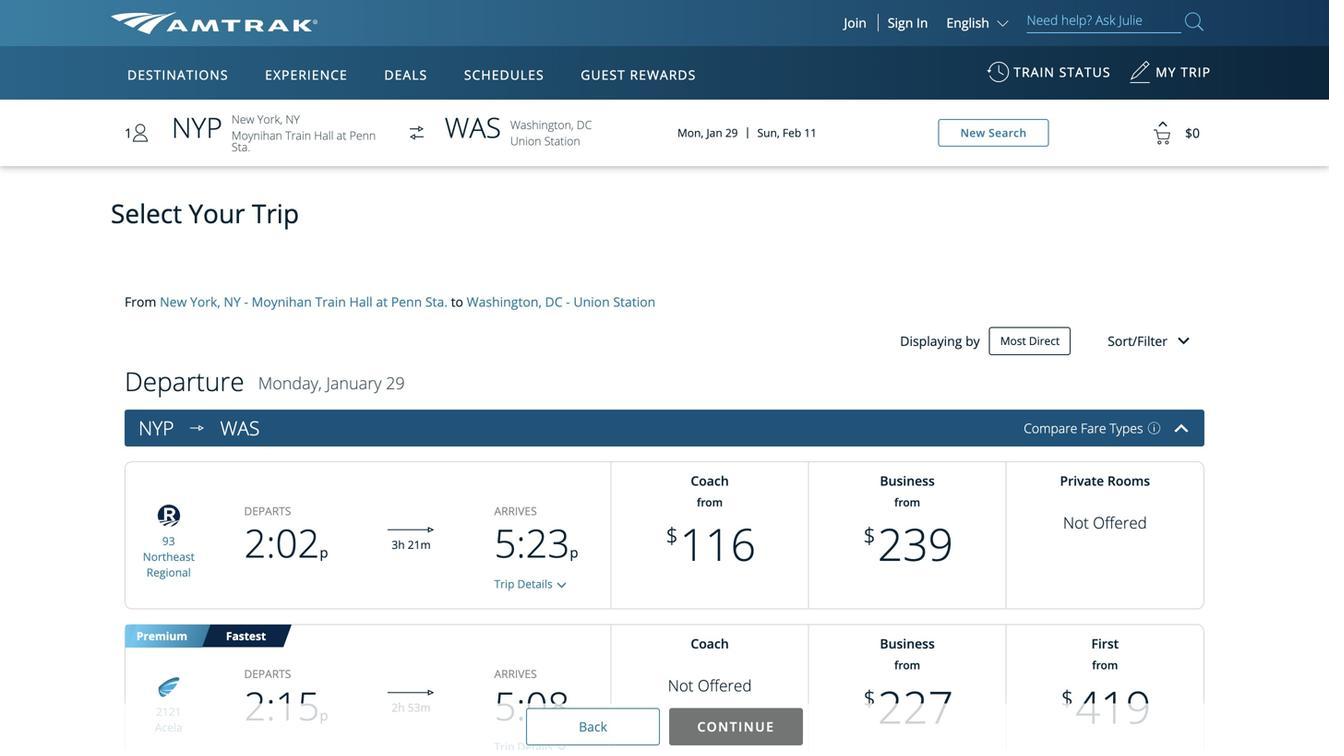 Task type: vqa. For each thing, say whether or not it's contained in the screenshot.
Sawtooth inside sawtooth bridges replacement
no



Task type: describe. For each thing, give the bounding box(es) containing it.
3h 21m
[[392, 537, 431, 552]]

departs for 2:02
[[244, 504, 291, 519]]

regions map image
[[179, 154, 623, 413]]

direct
[[1029, 333, 1060, 349]]

arrives 5:23 p
[[494, 504, 578, 570]]

train inside nyp new york, ny moynihan train hall at penn sta.
[[285, 127, 311, 143]]

washington, dc - union station button
[[467, 293, 656, 311]]

rewards
[[630, 66, 696, 84]]

3h
[[392, 537, 405, 552]]

train status link
[[987, 54, 1111, 100]]

amtrak image
[[111, 12, 318, 34]]

trip details
[[494, 577, 553, 592]]

acela train icon image
[[150, 671, 187, 702]]

compare fare types button
[[1024, 420, 1161, 437]]

29 for mon, jan 29
[[725, 125, 738, 140]]

1 vertical spatial train
[[315, 293, 346, 311]]

compare fare types
[[1024, 420, 1143, 437]]

monday,
[[258, 372, 322, 395]]

was for was
[[220, 415, 260, 441]]

nyp new york, ny moynihan train hall at penn sta.
[[172, 108, 376, 154]]

2:15
[[244, 680, 320, 733]]

guest
[[581, 66, 626, 84]]

sun, feb 11
[[758, 125, 817, 140]]

sign in button
[[888, 14, 928, 31]]

departs 2:02 p
[[244, 504, 328, 570]]

1 horizontal spatial union
[[574, 293, 610, 311]]

53m
[[408, 700, 431, 715]]

2 - from the left
[[566, 293, 570, 311]]

to
[[451, 293, 463, 311]]

fastest
[[226, 629, 266, 644]]

1 - from the left
[[244, 293, 248, 311]]

1 vertical spatial dc
[[545, 293, 563, 311]]

destinations button
[[120, 49, 236, 101]]

1 horizontal spatial hall
[[349, 293, 373, 311]]

premium
[[137, 629, 187, 644]]

new york, ny - moynihan train hall at penn sta. button
[[160, 293, 448, 311]]

nyp for nyp
[[138, 415, 174, 441]]

penn inside nyp new york, ny moynihan train hall at penn sta.
[[349, 127, 376, 143]]

continue
[[697, 718, 775, 736]]

fare
[[1081, 420, 1107, 437]]

join button
[[833, 14, 879, 31]]

train status
[[1014, 63, 1111, 81]]

select your trip
[[111, 196, 299, 231]]

new for nyp
[[232, 111, 254, 127]]

my
[[1156, 63, 1177, 81]]

english
[[947, 14, 990, 31]]

2121 acela
[[155, 704, 182, 735]]

most
[[1000, 333, 1026, 349]]

1 horizontal spatial at
[[376, 293, 388, 311]]

arrives 5:08 p
[[494, 667, 578, 733]]

guest rewards
[[581, 66, 696, 84]]

arrives for 5:23
[[494, 504, 537, 519]]

sta. inside nyp new york, ny moynihan train hall at penn sta.
[[232, 139, 250, 154]]

new search button
[[938, 119, 1049, 147]]

open image
[[1172, 330, 1196, 353]]

departs for 2:15
[[244, 667, 291, 682]]

select
[[111, 196, 182, 231]]

1 vertical spatial penn
[[391, 293, 422, 311]]

p for 2:15
[[320, 706, 328, 725]]

select image for trip details
[[553, 577, 571, 595]]

guest rewards button
[[574, 49, 704, 101]]

2h 53m
[[392, 700, 431, 715]]

arrives for 5:08
[[494, 667, 537, 682]]

monday, january 29
[[258, 372, 405, 395]]

0 horizontal spatial trip
[[252, 196, 299, 231]]

acela link
[[155, 720, 182, 735]]

was washington, dc union station
[[445, 108, 592, 149]]

northeast regional train icon image
[[150, 501, 187, 531]]

5:23
[[494, 517, 570, 570]]

sun,
[[758, 125, 780, 140]]

trip
[[1181, 63, 1211, 81]]

new for from
[[160, 293, 187, 311]]

compare
[[1024, 420, 1078, 437]]

by
[[966, 333, 980, 350]]

mon, jan 29
[[678, 125, 738, 140]]

train
[[1014, 63, 1055, 81]]

back button
[[526, 709, 660, 746]]

displaying by
[[900, 333, 980, 350]]

my trip
[[1156, 63, 1211, 81]]

1
[[125, 124, 132, 142]]

most direct button
[[989, 327, 1071, 355]]

search
[[989, 125, 1027, 140]]

2121
[[156, 704, 181, 720]]

search icon image
[[1185, 9, 1204, 34]]

my trip button
[[1129, 54, 1211, 100]]

experience
[[265, 66, 348, 84]]

2h
[[392, 700, 405, 715]]

nyp for nyp new york, ny moynihan train hall at penn sta.
[[172, 108, 222, 146]]

status
[[1059, 63, 1111, 81]]

1 horizontal spatial station
[[613, 293, 656, 311]]

experience button
[[258, 49, 355, 101]]

29 for monday, january 29
[[386, 372, 405, 395]]

destinations
[[127, 66, 229, 84]]

back
[[579, 718, 607, 736]]



Task type: locate. For each thing, give the bounding box(es) containing it.
2 departs from the top
[[244, 667, 291, 682]]

hall up 'january'
[[349, 293, 373, 311]]

ny
[[286, 111, 300, 127], [224, 293, 241, 311]]

2 horizontal spatial new
[[961, 125, 986, 140]]

sort/filter menu
[[1108, 333, 1172, 350]]

0 horizontal spatial at
[[337, 127, 347, 143]]

1 horizontal spatial train
[[315, 293, 346, 311]]

train up monday, january 29
[[315, 293, 346, 311]]

arrives up trip details
[[494, 504, 537, 519]]

york, for from
[[190, 293, 220, 311]]

arrives down trip details
[[494, 667, 537, 682]]

select image left washington, dc 'heading'
[[183, 415, 211, 442]]

0 vertical spatial york,
[[257, 111, 283, 127]]

1 vertical spatial select image
[[553, 577, 571, 595]]

1 horizontal spatial penn
[[391, 293, 422, 311]]

1 vertical spatial moynihan
[[252, 293, 312, 311]]

hall
[[314, 127, 334, 143], [349, 293, 373, 311]]

0 horizontal spatial station
[[544, 133, 580, 149]]

types
[[1110, 420, 1143, 437]]

0 horizontal spatial was
[[220, 415, 260, 441]]

1 horizontal spatial trip
[[494, 577, 515, 592]]

1 vertical spatial 29
[[386, 372, 405, 395]]

new
[[232, 111, 254, 127], [961, 125, 986, 140], [160, 293, 187, 311]]

your
[[189, 196, 245, 231]]

new down destinations popup button
[[232, 111, 254, 127]]

new inside new search 'dropdown button'
[[961, 125, 986, 140]]

ny down your
[[224, 293, 241, 311]]

application inside banner
[[179, 154, 623, 413]]

select image down 5:23
[[553, 577, 571, 595]]

sign
[[888, 14, 913, 31]]

p inside arrives 5:23 p
[[570, 543, 578, 562]]

banner
[[0, 0, 1329, 426]]

1 vertical spatial ny
[[224, 293, 241, 311]]

moynihan
[[232, 127, 282, 143], [252, 293, 312, 311]]

0 horizontal spatial dc
[[545, 293, 563, 311]]

feb
[[783, 125, 802, 140]]

select image
[[183, 415, 211, 442], [553, 577, 571, 595]]

deals button
[[377, 49, 435, 101]]

penn left to
[[391, 293, 422, 311]]

29 right 'january'
[[386, 372, 405, 395]]

0 vertical spatial train
[[285, 127, 311, 143]]

nyp down departure
[[138, 415, 174, 441]]

1 horizontal spatial york,
[[257, 111, 283, 127]]

0 vertical spatial station
[[544, 133, 580, 149]]

p for 5:08
[[570, 706, 578, 725]]

from
[[125, 293, 156, 311]]

1 vertical spatial station
[[613, 293, 656, 311]]

11
[[804, 125, 817, 140]]

0 horizontal spatial ny
[[224, 293, 241, 311]]

1 vertical spatial sta.
[[425, 293, 448, 311]]

1 vertical spatial trip
[[494, 577, 515, 592]]

train down 'experience' in the top of the page
[[285, 127, 311, 143]]

departs
[[244, 504, 291, 519], [244, 667, 291, 682]]

york, inside nyp new york, ny moynihan train hall at penn sta.
[[257, 111, 283, 127]]

main content containing 2:02
[[0, 90, 1329, 751]]

was down 'monday,'
[[220, 415, 260, 441]]

moynihan down 'experience' in the top of the page
[[232, 127, 282, 143]]

was down "schedules"
[[445, 108, 501, 146]]

1 vertical spatial union
[[574, 293, 610, 311]]

ny down 'experience' in the top of the page
[[286, 111, 300, 127]]

1 horizontal spatial -
[[566, 293, 570, 311]]

p inside arrives 5:08 p
[[570, 706, 578, 725]]

main content
[[0, 90, 1329, 751]]

at left to
[[376, 293, 388, 311]]

arrives inside arrives 5:08 p
[[494, 667, 537, 682]]

1 vertical spatial washington,
[[467, 293, 542, 311]]

0 horizontal spatial union
[[510, 133, 541, 149]]

5:08
[[494, 680, 570, 733]]

departs inside departs 2:02 p
[[244, 504, 291, 519]]

0 vertical spatial penn
[[349, 127, 376, 143]]

schedules
[[464, 66, 544, 84]]

was for was washington, dc union station
[[445, 108, 501, 146]]

sta. left to
[[425, 293, 448, 311]]

-
[[244, 293, 248, 311], [566, 293, 570, 311]]

0 vertical spatial sta.
[[232, 139, 250, 154]]

schedules link
[[457, 46, 552, 100]]

penn
[[349, 127, 376, 143], [391, 293, 422, 311]]

0 vertical spatial departs
[[244, 504, 291, 519]]

regional
[[147, 565, 191, 580]]

nyp
[[172, 108, 222, 146], [138, 415, 174, 441]]

0 horizontal spatial train
[[285, 127, 311, 143]]

Please enter your search item search field
[[1027, 9, 1182, 33]]

sign in
[[888, 14, 928, 31]]

trip
[[252, 196, 299, 231], [494, 577, 515, 592]]

at inside nyp new york, ny moynihan train hall at penn sta.
[[337, 127, 347, 143]]

hall inside nyp new york, ny moynihan train hall at penn sta.
[[314, 127, 334, 143]]

dc
[[577, 117, 592, 133], [545, 293, 563, 311]]

0 vertical spatial hall
[[314, 127, 334, 143]]

1 vertical spatial arrives
[[494, 667, 537, 682]]

nyp down destinations popup button
[[172, 108, 222, 146]]

deals
[[384, 66, 428, 84]]

ny for from
[[224, 293, 241, 311]]

departs down washington, dc 'heading'
[[244, 504, 291, 519]]

1 vertical spatial hall
[[349, 293, 373, 311]]

northeast
[[143, 549, 195, 565]]

1 vertical spatial was
[[220, 415, 260, 441]]

nyp inside nyp new york, ny moynihan train hall at penn sta.
[[172, 108, 222, 146]]

29
[[725, 125, 738, 140], [386, 372, 405, 395]]

arrives
[[494, 504, 537, 519], [494, 667, 537, 682]]

0 vertical spatial moynihan
[[232, 127, 282, 143]]

at
[[337, 127, 347, 143], [376, 293, 388, 311]]

departure
[[125, 364, 244, 399]]

trip left the details
[[494, 577, 515, 592]]

ny inside nyp new york, ny moynihan train hall at penn sta.
[[286, 111, 300, 127]]

washington, down "schedules"
[[510, 117, 574, 133]]

2 arrives from the top
[[494, 667, 537, 682]]

dc inside "was washington, dc union station"
[[577, 117, 592, 133]]

trip right your
[[252, 196, 299, 231]]

p for 2:02
[[320, 543, 328, 562]]

union inside "was washington, dc union station"
[[510, 133, 541, 149]]

washington, dc heading
[[220, 415, 269, 441]]

new inside nyp new york, ny moynihan train hall at penn sta.
[[232, 111, 254, 127]]

p inside departs 2:02 p
[[320, 543, 328, 562]]

sta. up your
[[232, 139, 250, 154]]

station
[[544, 133, 580, 149], [613, 293, 656, 311]]

0 vertical spatial arrives
[[494, 504, 537, 519]]

was
[[445, 108, 501, 146], [220, 415, 260, 441]]

york, down 'experience' in the top of the page
[[257, 111, 283, 127]]

most direct
[[1000, 333, 1060, 349]]

jan
[[707, 125, 723, 140]]

displaying
[[900, 333, 962, 350]]

93 northeast regional
[[143, 534, 195, 580]]

1 horizontal spatial new
[[232, 111, 254, 127]]

29 right jan
[[725, 125, 738, 140]]

p for 5:23
[[570, 543, 578, 562]]

hall down 'experience' in the top of the page
[[314, 127, 334, 143]]

1 horizontal spatial was
[[445, 108, 501, 146]]

1 horizontal spatial select image
[[553, 577, 571, 595]]

departs inside departs 2:15 p
[[244, 667, 291, 682]]

continue button
[[669, 709, 803, 746]]

ny for nyp
[[286, 111, 300, 127]]

93
[[162, 534, 175, 549]]

january
[[326, 372, 382, 395]]

join
[[844, 14, 867, 31]]

acela
[[155, 720, 182, 735]]

york, right 'from'
[[190, 293, 220, 311]]

1 horizontal spatial 29
[[725, 125, 738, 140]]

0 vertical spatial washington,
[[510, 117, 574, 133]]

was inside "was washington, dc union station"
[[445, 108, 501, 146]]

1 departs from the top
[[244, 504, 291, 519]]

2:02
[[244, 517, 320, 570]]

sort/filter
[[1108, 333, 1168, 350]]

banner containing join
[[0, 0, 1329, 426]]

washington, inside "was washington, dc union station"
[[510, 117, 574, 133]]

1 horizontal spatial dc
[[577, 117, 592, 133]]

details
[[517, 577, 553, 592]]

expand image
[[1175, 424, 1189, 433]]

0 vertical spatial union
[[510, 133, 541, 149]]

station inside "was washington, dc union station"
[[544, 133, 580, 149]]

application
[[179, 154, 623, 413]]

english button
[[947, 14, 1013, 31]]

0 vertical spatial 29
[[725, 125, 738, 140]]

northeast regional link
[[143, 549, 195, 580]]

mon,
[[678, 125, 704, 140]]

0 vertical spatial trip
[[252, 196, 299, 231]]

21m
[[408, 537, 431, 552]]

1 arrives from the top
[[494, 504, 537, 519]]

0 horizontal spatial penn
[[349, 127, 376, 143]]

0 horizontal spatial -
[[244, 293, 248, 311]]

at down 'experience' in the top of the page
[[337, 127, 347, 143]]

0 vertical spatial ny
[[286, 111, 300, 127]]

york,
[[257, 111, 283, 127], [190, 293, 220, 311]]

new right 'from'
[[160, 293, 187, 311]]

0 vertical spatial at
[[337, 127, 347, 143]]

new left search
[[961, 125, 986, 140]]

0 horizontal spatial hall
[[314, 127, 334, 143]]

from new york, ny - moynihan train hall at penn sta. to washington, dc - union station
[[125, 293, 656, 311]]

arrives inside arrives 5:23 p
[[494, 504, 537, 519]]

penn down experience popup button on the left top
[[349, 127, 376, 143]]

1 vertical spatial at
[[376, 293, 388, 311]]

0 vertical spatial was
[[445, 108, 501, 146]]

1 vertical spatial nyp
[[138, 415, 174, 441]]

0 horizontal spatial 29
[[386, 372, 405, 395]]

in
[[917, 14, 928, 31]]

0 vertical spatial nyp
[[172, 108, 222, 146]]

sta.
[[232, 139, 250, 154], [425, 293, 448, 311]]

york, for nyp
[[257, 111, 283, 127]]

new york, ny heading
[[138, 415, 183, 441]]

p inside departs 2:15 p
[[320, 706, 328, 725]]

1 horizontal spatial sta.
[[425, 293, 448, 311]]

union
[[510, 133, 541, 149], [574, 293, 610, 311]]

new search
[[961, 125, 1027, 140]]

departs down fastest on the left bottom
[[244, 667, 291, 682]]

0 vertical spatial select image
[[183, 415, 211, 442]]

0 vertical spatial dc
[[577, 117, 592, 133]]

0 horizontal spatial sta.
[[232, 139, 250, 154]]

select image for nyp
[[183, 415, 211, 442]]

1 horizontal spatial ny
[[286, 111, 300, 127]]

1 vertical spatial departs
[[244, 667, 291, 682]]

0 horizontal spatial york,
[[190, 293, 220, 311]]

0 horizontal spatial new
[[160, 293, 187, 311]]

moynihan inside nyp new york, ny moynihan train hall at penn sta.
[[232, 127, 282, 143]]

moynihan up 'monday,'
[[252, 293, 312, 311]]

washington, right to
[[467, 293, 542, 311]]

train
[[285, 127, 311, 143], [315, 293, 346, 311]]

departs 2:15 p
[[244, 667, 328, 733]]

1 vertical spatial york,
[[190, 293, 220, 311]]

0 horizontal spatial select image
[[183, 415, 211, 442]]



